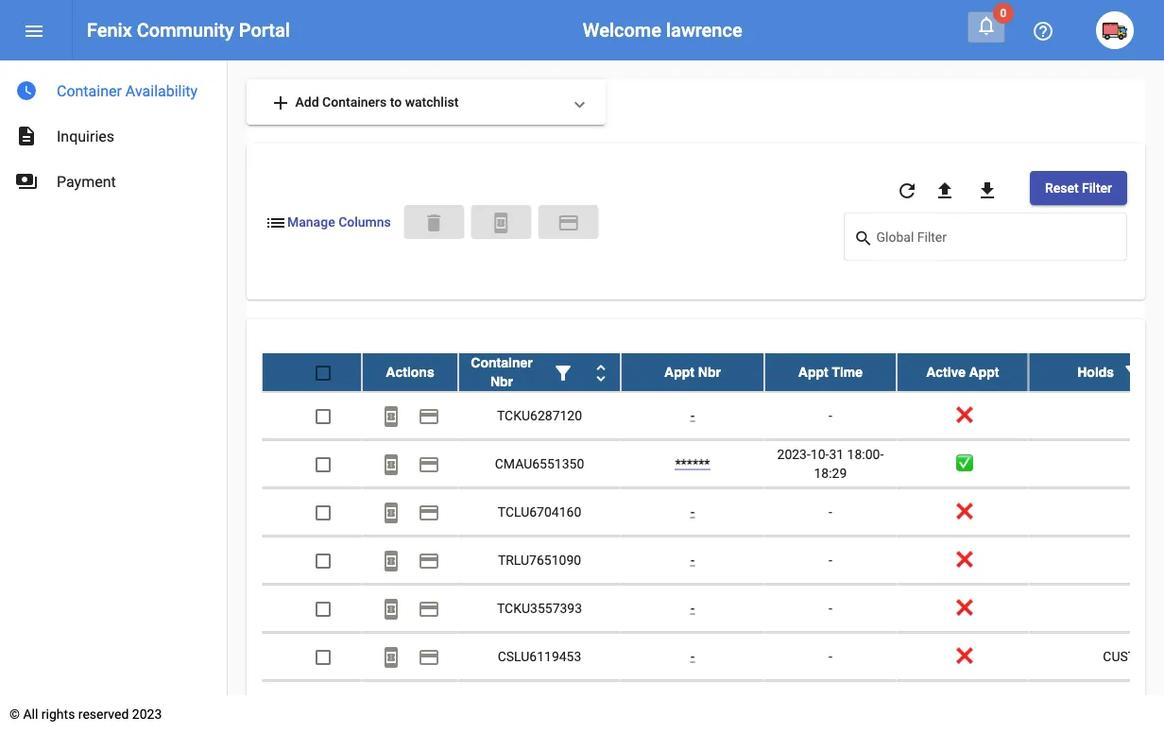 Task type: vqa. For each thing, say whether or not it's contained in the screenshot.


Task type: describe. For each thing, give the bounding box(es) containing it.
active appt column header
[[897, 353, 1029, 391]]

reset filter
[[1046, 180, 1113, 196]]

time
[[833, 365, 863, 380]]

payment for trlu7651090
[[418, 550, 441, 572]]

bl line hol row
[[262, 681, 1165, 729]]

3 appt from the left
[[970, 365, 1000, 380]]

****** link
[[675, 456, 711, 471]]

payment for cmau6551350
[[418, 453, 441, 476]]

book_online button for cslu6119453
[[372, 638, 410, 676]]

notifications_none
[[976, 14, 998, 37]]

no color image containing description
[[15, 125, 38, 147]]

❌ for cslu6119453
[[957, 649, 970, 664]]

containers
[[322, 94, 387, 110]]

manage
[[287, 215, 335, 230]]

no color image containing filter_alt
[[552, 361, 575, 384]]

customs
[[1104, 649, 1165, 664]]

6 row from the top
[[262, 585, 1165, 633]]

columns
[[339, 215, 391, 230]]

book_online for tclu6704160
[[380, 501, 403, 524]]

unfold_more
[[590, 361, 613, 384]]

filter
[[1083, 180, 1113, 196]]

cslu6119453
[[498, 649, 582, 664]]

book_online button for tcku3557393
[[372, 590, 410, 627]]

list
[[265, 211, 287, 234]]

appt time column header
[[765, 353, 897, 391]]

file_download
[[977, 179, 999, 202]]

grid containing filter_alt
[[262, 353, 1165, 734]]

file_upload button
[[926, 171, 964, 209]]

book_online for tcku3557393
[[380, 598, 403, 621]]

18:00-
[[848, 446, 884, 462]]

******
[[675, 456, 711, 471]]

- link for tcku3557393
[[691, 600, 695, 616]]

book_online for trlu7651090
[[380, 550, 403, 572]]

description
[[15, 125, 38, 147]]

✅
[[957, 456, 970, 471]]

navigation containing watch_later
[[0, 61, 227, 204]]

no color image inside 'file_download' button
[[977, 179, 999, 202]]

©
[[9, 707, 20, 722]]

3 row from the top
[[262, 440, 1165, 488]]

community
[[137, 19, 234, 41]]

list manage columns
[[265, 211, 391, 234]]

no color image inside notifications_none popup button
[[976, 14, 998, 37]]

no color image containing search
[[854, 227, 877, 250]]

menu
[[23, 20, 45, 42]]

notifications_none button
[[968, 11, 1006, 43]]

no color image containing payments
[[15, 170, 38, 193]]

active appt
[[927, 365, 1000, 380]]

rights
[[41, 707, 75, 722]]

payment button for cslu6119453
[[410, 638, 448, 676]]

filter_alt column header
[[1029, 353, 1165, 391]]

delete image
[[423, 211, 446, 234]]

payment button for tcku3557393
[[410, 590, 448, 627]]

add add containers to watchlist
[[269, 92, 459, 114]]

welcome
[[583, 19, 662, 41]]

tcku3557393
[[497, 600, 582, 616]]

no color image containing add
[[269, 92, 292, 114]]

add
[[295, 94, 319, 110]]

search
[[854, 228, 874, 248]]

payment button for tclu6704160
[[410, 493, 448, 531]]

18:29
[[814, 465, 847, 481]]

payment button for tcku6287120
[[410, 397, 448, 434]]

no color image inside menu button
[[23, 20, 45, 42]]

appt for appt time
[[799, 365, 829, 380]]

portal
[[239, 19, 290, 41]]

refresh
[[896, 179, 919, 202]]

lawrence
[[666, 19, 743, 41]]

payment button for trlu7651090
[[410, 541, 448, 579]]

container nbr
[[471, 355, 533, 389]]

filter_alt button for container nbr
[[545, 353, 582, 391]]

delete button
[[404, 205, 465, 239]]

31
[[830, 446, 844, 462]]

holds
[[1078, 365, 1115, 380]]

payment for tcku6287120
[[418, 405, 441, 428]]

watch_later
[[15, 79, 38, 102]]

no color image inside file_upload button
[[934, 179, 957, 202]]

5 row from the top
[[262, 537, 1165, 585]]

2023-
[[778, 446, 811, 462]]

- link for cslu6119453
[[691, 649, 695, 664]]

payment
[[57, 173, 116, 191]]



Task type: locate. For each thing, give the bounding box(es) containing it.
3 - link from the top
[[691, 552, 695, 568]]

container availability
[[57, 82, 198, 100]]

0 vertical spatial container
[[57, 82, 122, 100]]

book_online button for trlu7651090
[[372, 541, 410, 579]]

container for availability
[[57, 82, 122, 100]]

no color image
[[976, 14, 998, 37], [15, 79, 38, 102], [896, 179, 919, 202], [934, 179, 957, 202], [977, 179, 999, 202], [854, 227, 877, 250], [552, 361, 575, 384], [418, 453, 441, 476], [380, 501, 403, 524], [418, 501, 441, 524], [380, 550, 403, 572]]

- link for tcku6287120
[[691, 408, 695, 423]]

❌ for tcku6287120
[[957, 408, 970, 423]]

no color image containing refresh
[[896, 179, 919, 202]]

payment button
[[538, 205, 599, 239], [410, 397, 448, 434], [410, 445, 448, 483], [410, 493, 448, 531], [410, 541, 448, 579], [410, 590, 448, 627], [410, 638, 448, 676]]

no color image containing watch_later
[[15, 79, 38, 102]]

book_online button for cmau6551350
[[372, 445, 410, 483]]

1 - link from the top
[[691, 408, 695, 423]]

container
[[57, 82, 122, 100], [471, 355, 533, 370]]

book_online button for tcku6287120
[[372, 397, 410, 434]]

appt right active
[[970, 365, 1000, 380]]

- link for tclu6704160
[[691, 504, 695, 520]]

2 appt from the left
[[799, 365, 829, 380]]

actions column header
[[362, 353, 459, 391]]

column header
[[459, 353, 621, 391]]

filter_alt button
[[545, 353, 582, 391], [1115, 353, 1153, 391]]

1 vertical spatial container
[[471, 355, 533, 370]]

2023
[[132, 707, 162, 722]]

payment for tclu6704160
[[418, 501, 441, 524]]

actions
[[386, 365, 435, 380]]

❌ for tclu6704160
[[957, 504, 970, 520]]

tclu6704160
[[498, 504, 582, 520]]

active
[[927, 365, 966, 380]]

nbr
[[698, 365, 721, 380], [491, 374, 513, 389]]

4 - link from the top
[[691, 600, 695, 616]]

no color image containing help_outline
[[1032, 20, 1055, 42]]

file_upload
[[934, 179, 957, 202]]

filter_alt
[[552, 361, 575, 384], [1122, 361, 1145, 384]]

payment button for cmau6551350
[[410, 445, 448, 483]]

10-
[[811, 446, 830, 462]]

2 filter_alt from the left
[[1122, 361, 1145, 384]]

all
[[23, 707, 38, 722]]

fenix
[[87, 19, 132, 41]]

filter_alt right holds on the right of page
[[1122, 361, 1145, 384]]

5 ❌ from the top
[[957, 649, 970, 664]]

4 row from the top
[[262, 488, 1165, 537]]

availability
[[126, 82, 198, 100]]

nbr for container nbr
[[491, 374, 513, 389]]

appt
[[665, 365, 695, 380], [799, 365, 829, 380], [970, 365, 1000, 380]]

row
[[262, 353, 1165, 392], [262, 392, 1165, 440], [262, 440, 1165, 488], [262, 488, 1165, 537], [262, 537, 1165, 585], [262, 585, 1165, 633], [262, 633, 1165, 681]]

reset filter button
[[1030, 171, 1128, 205]]

no color image containing filter_alt
[[1122, 361, 1145, 384]]

❌ for tcku3557393
[[957, 600, 970, 616]]

no color image containing file_upload
[[934, 179, 957, 202]]

nbr inside container nbr
[[491, 374, 513, 389]]

nbr for appt nbr
[[698, 365, 721, 380]]

© all rights reserved 2023
[[9, 707, 162, 722]]

cell
[[1029, 392, 1165, 439], [1029, 440, 1165, 487], [1029, 488, 1165, 536], [1029, 537, 1165, 584], [1029, 585, 1165, 632], [262, 681, 362, 729], [362, 681, 459, 729], [459, 681, 621, 729], [621, 681, 765, 729], [765, 681, 897, 729], [897, 681, 1029, 729]]

grid
[[262, 353, 1165, 734]]

2 - link from the top
[[691, 504, 695, 520]]

1 row from the top
[[262, 353, 1165, 392]]

- link for trlu7651090
[[691, 552, 695, 568]]

inquiries
[[57, 127, 114, 145]]

no color image inside 'unfold_more' 'button'
[[590, 361, 613, 384]]

payment for cslu6119453
[[418, 646, 441, 669]]

1 ❌ from the top
[[957, 408, 970, 423]]

5 - link from the top
[[691, 649, 695, 664]]

0 horizontal spatial filter_alt button
[[545, 353, 582, 391]]

no color image containing file_download
[[977, 179, 999, 202]]

container for nbr
[[471, 355, 533, 370]]

delete
[[423, 211, 446, 234]]

0 horizontal spatial container
[[57, 82, 122, 100]]

refresh button
[[889, 171, 926, 209]]

book_online for cmau6551350
[[380, 453, 403, 476]]

no color image inside refresh button
[[896, 179, 919, 202]]

container up inquiries
[[57, 82, 122, 100]]

appt for appt nbr
[[665, 365, 695, 380]]

add
[[269, 92, 292, 114]]

no color image containing notifications_none
[[976, 14, 998, 37]]

column header containing filter_alt
[[459, 353, 621, 391]]

help_outline button
[[1025, 11, 1063, 49]]

fenix community portal
[[87, 19, 290, 41]]

2 row from the top
[[262, 392, 1165, 440]]

payments
[[15, 170, 38, 193]]

help_outline
[[1032, 20, 1055, 42]]

file_download button
[[969, 171, 1007, 209]]

1 filter_alt button from the left
[[545, 353, 582, 391]]

2 horizontal spatial appt
[[970, 365, 1000, 380]]

1 horizontal spatial filter_alt
[[1122, 361, 1145, 384]]

menu button
[[15, 11, 53, 49]]

3 ❌ from the top
[[957, 552, 970, 568]]

container inside navigation
[[57, 82, 122, 100]]

- link
[[691, 408, 695, 423], [691, 504, 695, 520], [691, 552, 695, 568], [691, 600, 695, 616], [691, 649, 695, 664]]

filter_alt left unfold_more
[[552, 361, 575, 384]]

1 horizontal spatial nbr
[[698, 365, 721, 380]]

filter_alt inside column header
[[1122, 361, 1145, 384]]

row containing filter_alt
[[262, 353, 1165, 392]]

hol
[[1142, 697, 1165, 712]]

nbr up "******" link
[[698, 365, 721, 380]]

nbr up 'tcku6287120'
[[491, 374, 513, 389]]

to
[[390, 94, 402, 110]]

appt left time
[[799, 365, 829, 380]]

2 filter_alt button from the left
[[1115, 353, 1153, 391]]

no color image containing menu
[[23, 20, 45, 42]]

4 ❌ from the top
[[957, 600, 970, 616]]

-
[[691, 408, 695, 423], [829, 408, 833, 423], [691, 504, 695, 520], [829, 504, 833, 520], [691, 552, 695, 568], [829, 552, 833, 568], [691, 600, 695, 616], [829, 600, 833, 616], [691, 649, 695, 664], [829, 649, 833, 664]]

navigation
[[0, 61, 227, 204]]

appt nbr
[[665, 365, 721, 380]]

no color image containing list
[[265, 211, 287, 234]]

line
[[1111, 697, 1139, 712]]

container inside column header
[[471, 355, 533, 370]]

trlu7651090
[[498, 552, 582, 568]]

book_online for tcku6287120
[[380, 405, 403, 428]]

2023-10-31 18:00- 18:29
[[778, 446, 884, 481]]

bl line hol
[[1092, 697, 1165, 712]]

watchlist
[[405, 94, 459, 110]]

Global Watchlist Filter field
[[877, 233, 1118, 248]]

book_online button for tclu6704160
[[372, 493, 410, 531]]

appt nbr column header
[[621, 353, 765, 391]]

filter_alt inside popup button
[[552, 361, 575, 384]]

cmau6551350
[[495, 456, 585, 471]]

book_online
[[490, 211, 513, 234], [380, 405, 403, 428], [380, 453, 403, 476], [380, 501, 403, 524], [380, 550, 403, 572], [380, 598, 403, 621], [380, 646, 403, 669]]

0 horizontal spatial filter_alt
[[552, 361, 575, 384]]

0 horizontal spatial nbr
[[491, 374, 513, 389]]

❌ for trlu7651090
[[957, 552, 970, 568]]

1 horizontal spatial appt
[[799, 365, 829, 380]]

container up 'tcku6287120'
[[471, 355, 533, 370]]

2 ❌ from the top
[[957, 504, 970, 520]]

no color image inside the help_outline popup button
[[1032, 20, 1055, 42]]

filter_alt button for holds
[[1115, 353, 1153, 391]]

1 appt from the left
[[665, 365, 695, 380]]

1 horizontal spatial container
[[471, 355, 533, 370]]

holds filter_alt
[[1078, 361, 1145, 384]]

unfold_more button
[[582, 353, 620, 391]]

payment for tcku3557393
[[418, 598, 441, 621]]

tcku6287120
[[497, 408, 582, 423]]

bl
[[1092, 697, 1108, 712]]

appt right 'unfold_more' 'button'
[[665, 365, 695, 380]]

no color image inside the filter_alt popup button
[[1122, 361, 1145, 384]]

welcome lawrence
[[583, 19, 743, 41]]

❌
[[957, 408, 970, 423], [957, 504, 970, 520], [957, 552, 970, 568], [957, 600, 970, 616], [957, 649, 970, 664]]

appt time
[[799, 365, 863, 380]]

payment
[[557, 211, 580, 234], [418, 405, 441, 428], [418, 453, 441, 476], [418, 501, 441, 524], [418, 550, 441, 572], [418, 598, 441, 621], [418, 646, 441, 669]]

reserved
[[78, 707, 129, 722]]

book_online button
[[471, 205, 532, 239], [372, 397, 410, 434], [372, 445, 410, 483], [372, 493, 410, 531], [372, 541, 410, 579], [372, 590, 410, 627], [372, 638, 410, 676]]

no color image containing unfold_more
[[590, 361, 613, 384]]

no color image
[[23, 20, 45, 42], [1032, 20, 1055, 42], [269, 92, 292, 114], [15, 125, 38, 147], [15, 170, 38, 193], [265, 211, 287, 234], [490, 211, 513, 234], [557, 211, 580, 234], [590, 361, 613, 384], [1122, 361, 1145, 384], [380, 405, 403, 428], [418, 405, 441, 428], [380, 453, 403, 476], [418, 550, 441, 572], [380, 598, 403, 621], [418, 598, 441, 621], [380, 646, 403, 669], [418, 646, 441, 669]]

1 filter_alt from the left
[[552, 361, 575, 384]]

1 horizontal spatial filter_alt button
[[1115, 353, 1153, 391]]

7 row from the top
[[262, 633, 1165, 681]]

reset
[[1046, 180, 1079, 196]]

0 horizontal spatial appt
[[665, 365, 695, 380]]

book_online for cslu6119453
[[380, 646, 403, 669]]



